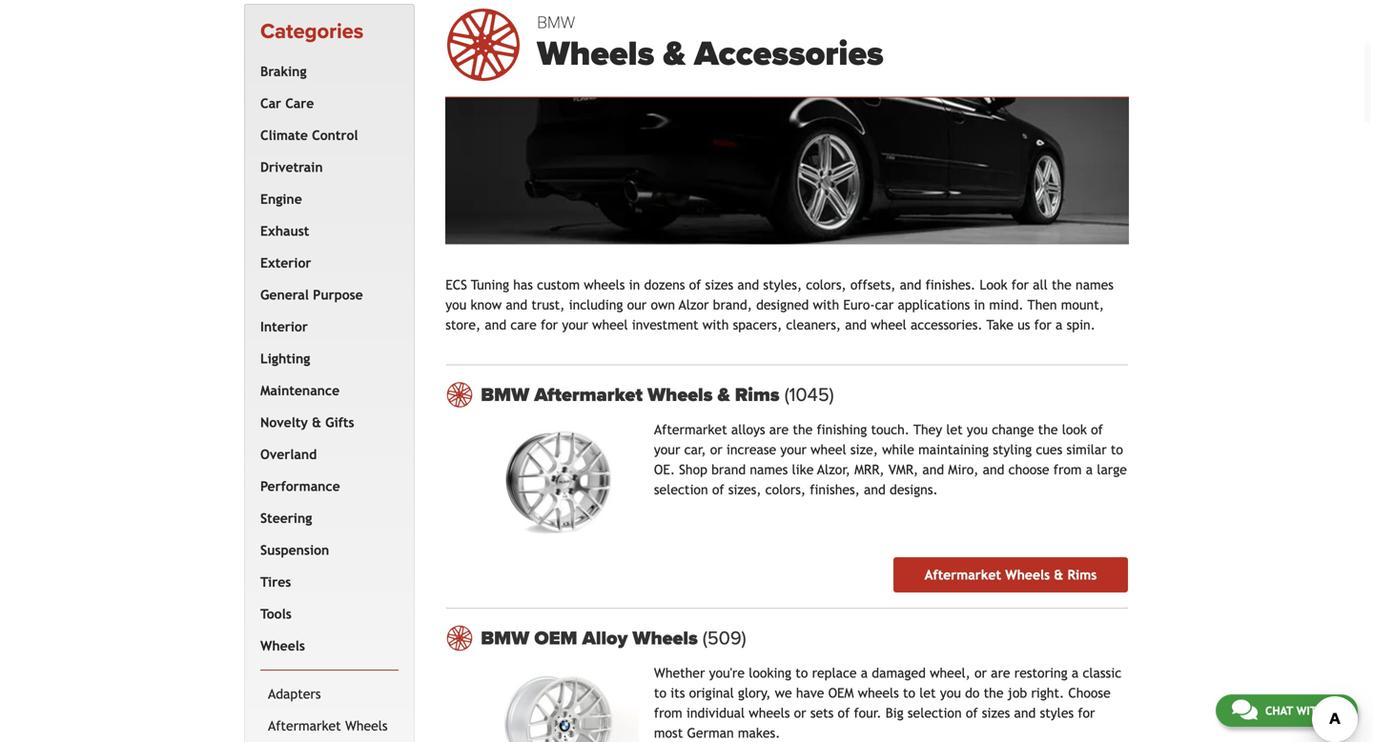 Task type: describe. For each thing, give the bounding box(es) containing it.
has
[[513, 278, 533, 293]]

increase
[[727, 443, 776, 458]]

and up the brand,
[[738, 278, 759, 293]]

aftermarket for aftermarket wheels & rims
[[925, 568, 1001, 583]]

like
[[792, 463, 814, 478]]

0 vertical spatial in
[[629, 278, 640, 293]]

you're
[[709, 666, 745, 682]]

the up cues
[[1038, 423, 1058, 438]]

accessories.
[[911, 318, 983, 333]]

and down "mrr,"
[[864, 483, 886, 498]]

for right the us
[[1034, 318, 1052, 333]]

aftermarket wheels & rims link
[[894, 558, 1128, 593]]

1 horizontal spatial wheels
[[749, 706, 790, 722]]

have
[[796, 686, 824, 702]]

look
[[1062, 423, 1087, 438]]

with inside chat with us link
[[1297, 705, 1325, 718]]

are inside whether you're looking to replace a damaged wheel, or are restoring a classic to its original glory, we have oem wheels to let you do the job right. choose from individual wheels or sets of four. big selection of sizes and styles for most german makes.
[[991, 666, 1010, 682]]

braking link
[[257, 56, 395, 88]]

& inside category navigation element
[[312, 415, 321, 430]]

alzor,
[[817, 463, 851, 478]]

a up choose
[[1072, 666, 1079, 682]]

change
[[992, 423, 1034, 438]]

choose
[[1068, 686, 1111, 702]]

drivetrain link
[[257, 151, 395, 183]]

selection inside whether you're looking to replace a damaged wheel, or are restoring a classic to its original glory, we have oem wheels to let you do the job right. choose from individual wheels or sets of four. big selection of sizes and styles for most german makes.
[[908, 706, 962, 722]]

damaged
[[872, 666, 926, 682]]

wheel inside aftermarket alloys are the finishing touch. they let you change the look of your car, or increase your wheel size, while maintaining styling cues similar to oe. shop brand names like alzor, mrr, vmr, and miro, and choose from a large selection of sizes, colors, finishes, and designs.
[[811, 443, 846, 458]]

bmw                                                                                    aftermarket wheels & rims link
[[481, 384, 1128, 407]]

exterior
[[260, 255, 311, 271]]

suspension link
[[257, 535, 395, 567]]

climate
[[260, 128, 308, 143]]

steering
[[260, 511, 312, 526]]

take
[[987, 318, 1014, 333]]

aftermarket wheels
[[268, 719, 388, 734]]

whether
[[654, 666, 705, 682]]

names inside ecs tuning has custom wheels in dozens of sizes and styles, colors, offsets, and finishes. look for all the names you know and trust, including our own alzor brand, designed with euro-car applications in mind. then mount, store, and care for your wheel investment with spacers, cleaners, and wheel accessories. take us for a spin.
[[1076, 278, 1114, 293]]

tuning
[[471, 278, 509, 293]]

wheels subcategories element
[[260, 670, 399, 743]]

individual
[[687, 706, 745, 722]]

2 horizontal spatial your
[[780, 443, 807, 458]]

applications
[[898, 298, 970, 313]]

to down damaged
[[903, 686, 916, 702]]

bmw for wheels
[[537, 12, 575, 33]]

sizes inside ecs tuning has custom wheels in dozens of sizes and styles, colors, offsets, and finishes. look for all the names you know and trust, including our own alzor brand, designed with euro-car applications in mind. then mount, store, and care for your wheel investment with spacers, cleaners, and wheel accessories. take us for a spin.
[[705, 278, 734, 293]]

and inside whether you're looking to replace a damaged wheel, or are restoring a classic to its original glory, we have oem wheels to let you do the job right. choose from individual wheels or sets of four. big selection of sizes and styles for most german makes.
[[1014, 706, 1036, 722]]

you inside whether you're looking to replace a damaged wheel, or are restoring a classic to its original glory, we have oem wheels to let you do the job right. choose from individual wheels or sets of four. big selection of sizes and styles for most german makes.
[[940, 686, 961, 702]]

a inside aftermarket alloys are the finishing touch. they let you change the look of your car, or increase your wheel size, while maintaining styling cues similar to oe. shop brand names like alzor, mrr, vmr, and miro, and choose from a large selection of sizes, colors, finishes, and designs.
[[1086, 463, 1093, 478]]

restoring
[[1014, 666, 1068, 682]]

let inside aftermarket alloys are the finishing touch. they let you change the look of your car, or increase your wheel size, while maintaining styling cues similar to oe. shop brand names like alzor, mrr, vmr, and miro, and choose from a large selection of sizes, colors, finishes, and designs.
[[946, 423, 963, 438]]

and down know
[[485, 318, 507, 333]]

aftermarket alloys are the finishing touch. they let you change the look of your car, or increase your wheel size, while maintaining styling cues similar to oe. shop brand names like alzor, mrr, vmr, and miro, and choose from a large selection of sizes, colors, finishes, and designs.
[[654, 423, 1127, 498]]

offsets,
[[851, 278, 896, 293]]

of down brand
[[712, 483, 724, 498]]

you inside aftermarket alloys are the finishing touch. they let you change the look of your car, or increase your wheel size, while maintaining styling cues similar to oe. shop brand names like alzor, mrr, vmr, and miro, and choose from a large selection of sizes, colors, finishes, and designs.
[[967, 423, 988, 438]]

finishes.
[[926, 278, 976, 293]]

exterior link
[[257, 247, 395, 279]]

size,
[[851, 443, 878, 458]]

investment
[[632, 318, 699, 333]]

maintenance
[[260, 383, 340, 398]]

finishes,
[[810, 483, 860, 498]]

ecs
[[446, 278, 467, 293]]

a right the replace
[[861, 666, 868, 682]]

general purpose
[[260, 287, 363, 303]]

the inside whether you're looking to replace a damaged wheel, or are restoring a classic to its original glory, we have oem wheels to let you do the job right. choose from individual wheels or sets of four. big selection of sizes and styles for most german makes.
[[984, 686, 1004, 702]]

then
[[1028, 298, 1057, 313]]

replace
[[812, 666, 857, 682]]

purpose
[[313, 287, 363, 303]]

novelty
[[260, 415, 308, 430]]

they
[[914, 423, 942, 438]]

to inside aftermarket alloys are the finishing touch. they let you change the look of your car, or increase your wheel size, while maintaining styling cues similar to oe. shop brand names like alzor, mrr, vmr, and miro, and choose from a large selection of sizes, colors, finishes, and designs.
[[1111, 443, 1123, 458]]

general
[[260, 287, 309, 303]]

big
[[886, 706, 904, 722]]

wheels link
[[257, 631, 395, 663]]

right.
[[1031, 686, 1064, 702]]

aftermarket wheels link
[[264, 711, 395, 743]]

engine
[[260, 192, 302, 207]]

colors, inside aftermarket alloys are the finishing touch. they let you change the look of your car, or increase your wheel size, while maintaining styling cues similar to oe. shop brand names like alzor, mrr, vmr, and miro, and choose from a large selection of sizes, colors, finishes, and designs.
[[766, 483, 806, 498]]

0 horizontal spatial rims
[[735, 384, 780, 407]]

or inside aftermarket alloys are the finishing touch. they let you change the look of your car, or increase your wheel size, while maintaining styling cues similar to oe. shop brand names like alzor, mrr, vmr, and miro, and choose from a large selection of sizes, colors, finishes, and designs.
[[710, 443, 723, 458]]

oem alloy wheels thumbnail image image
[[481, 668, 639, 743]]

tires link
[[257, 567, 395, 599]]

performance
[[260, 479, 340, 494]]

are inside aftermarket alloys are the finishing touch. they let you change the look of your car, or increase your wheel size, while maintaining styling cues similar to oe. shop brand names like alzor, mrr, vmr, and miro, and choose from a large selection of sizes, colors, finishes, and designs.
[[769, 423, 789, 438]]

while
[[882, 443, 915, 458]]

novelty & gifts link
[[257, 407, 395, 439]]

sizes,
[[728, 483, 761, 498]]

brand
[[712, 463, 746, 478]]

tires
[[260, 575, 291, 590]]

lighting link
[[257, 343, 395, 375]]

wheels inside bmw wheels & accessories
[[537, 33, 654, 75]]

for down trust,
[[541, 318, 558, 333]]

2 horizontal spatial wheel
[[871, 318, 907, 333]]

to up "have"
[[796, 666, 808, 682]]

wheels & accessories banner image image
[[446, 98, 1129, 245]]

brand,
[[713, 298, 752, 313]]

its
[[671, 686, 685, 702]]

interior
[[260, 319, 308, 335]]

alloy
[[582, 628, 628, 651]]

adapters link
[[264, 679, 395, 711]]

of inside ecs tuning has custom wheels in dozens of sizes and styles, colors, offsets, and finishes. look for all the names you know and trust, including our own alzor brand, designed with euro-car applications in mind. then mount, store, and care for your wheel investment with spacers, cleaners, and wheel accessories. take us for a spin.
[[689, 278, 701, 293]]

care
[[511, 318, 537, 333]]

alloys
[[731, 423, 765, 438]]

sizes inside whether you're looking to replace a damaged wheel, or are restoring a classic to its original glory, we have oem wheels to let you do the job right. choose from individual wheels or sets of four. big selection of sizes and styles for most german makes.
[[982, 706, 1010, 722]]

four.
[[854, 706, 882, 722]]

tools link
[[257, 599, 395, 631]]

finishing
[[817, 423, 867, 438]]

most
[[654, 726, 683, 742]]

1 horizontal spatial with
[[813, 298, 839, 313]]

let inside whether you're looking to replace a damaged wheel, or are restoring a classic to its original glory, we have oem wheels to let you do the job right. choose from individual wheels or sets of four. big selection of sizes and styles for most german makes.
[[920, 686, 936, 702]]

cues
[[1036, 443, 1063, 458]]

1 horizontal spatial your
[[654, 443, 680, 458]]

selection inside aftermarket alloys are the finishing touch. they let you change the look of your car, or increase your wheel size, while maintaining styling cues similar to oe. shop brand names like alzor, mrr, vmr, and miro, and choose from a large selection of sizes, colors, finishes, and designs.
[[654, 483, 708, 498]]



Task type: locate. For each thing, give the bounding box(es) containing it.
1 vertical spatial in
[[974, 298, 985, 313]]

overland
[[260, 447, 317, 462]]

for inside whether you're looking to replace a damaged wheel, or are restoring a classic to its original glory, we have oem wheels to let you do the job right. choose from individual wheels or sets of four. big selection of sizes and styles for most german makes.
[[1078, 706, 1095, 722]]

1 vertical spatial are
[[991, 666, 1010, 682]]

classic
[[1083, 666, 1122, 682]]

the right all
[[1052, 278, 1072, 293]]

to
[[1111, 443, 1123, 458], [796, 666, 808, 682], [654, 686, 667, 702], [903, 686, 916, 702]]

gifts
[[325, 415, 354, 430]]

colors, up euro-
[[806, 278, 847, 293]]

of right sets
[[838, 706, 850, 722]]

designed
[[756, 298, 809, 313]]

from
[[1054, 463, 1082, 478], [654, 706, 682, 722]]

0 vertical spatial you
[[446, 298, 467, 313]]

or right car,
[[710, 443, 723, 458]]

mrr,
[[855, 463, 885, 478]]

aftermarket inside wheels subcategories element
[[268, 719, 341, 734]]

let down wheel,
[[920, 686, 936, 702]]

and down has on the left top of the page
[[506, 298, 528, 313]]

1 horizontal spatial let
[[946, 423, 963, 438]]

general purpose link
[[257, 279, 395, 311]]

of right look on the right bottom
[[1091, 423, 1103, 438]]

with
[[813, 298, 839, 313], [703, 318, 729, 333], [1297, 705, 1325, 718]]

exhaust
[[260, 223, 309, 239]]

whether you're looking to replace a damaged wheel, or are restoring a classic to its original glory, we have oem wheels to let you do the job right. choose from individual wheels or sets of four. big selection of sizes and styles for most german makes.
[[654, 666, 1122, 742]]

bmw for aftermarket
[[481, 384, 530, 407]]

styles
[[1040, 706, 1074, 722]]

1 vertical spatial from
[[654, 706, 682, 722]]

novelty & gifts
[[260, 415, 354, 430]]

oem
[[534, 628, 578, 651], [828, 686, 854, 702]]

1 vertical spatial sizes
[[982, 706, 1010, 722]]

oem inside whether you're looking to replace a damaged wheel, or are restoring a classic to its original glory, we have oem wheels to let you do the job right. choose from individual wheels or sets of four. big selection of sizes and styles for most german makes.
[[828, 686, 854, 702]]

you inside ecs tuning has custom wheels in dozens of sizes and styles, colors, offsets, and finishes. look for all the names you know and trust, including our own alzor brand, designed with euro-car applications in mind. then mount, store, and care for your wheel investment with spacers, cleaners, and wheel accessories. take us for a spin.
[[446, 298, 467, 313]]

in down look
[[974, 298, 985, 313]]

car care
[[260, 96, 314, 111]]

vmr,
[[889, 463, 919, 478]]

job
[[1008, 686, 1027, 702]]

or left sets
[[794, 706, 806, 722]]

and up applications
[[900, 278, 922, 293]]

with up cleaners,
[[813, 298, 839, 313]]

bmw                                                                                    aftermarket wheels & rims
[[481, 384, 785, 407]]

mount,
[[1061, 298, 1104, 313]]

names
[[1076, 278, 1114, 293], [750, 463, 788, 478]]

a left the spin.
[[1056, 318, 1063, 333]]

your up oe.
[[654, 443, 680, 458]]

car,
[[684, 443, 706, 458]]

with down the brand,
[[703, 318, 729, 333]]

or
[[710, 443, 723, 458], [975, 666, 987, 682], [794, 706, 806, 722]]

all
[[1033, 278, 1048, 293]]

1 vertical spatial wheels
[[858, 686, 899, 702]]

0 horizontal spatial sizes
[[705, 278, 734, 293]]

1 horizontal spatial names
[[1076, 278, 1114, 293]]

interior link
[[257, 311, 395, 343]]

of down do
[[966, 706, 978, 722]]

chat with us
[[1265, 705, 1342, 718]]

wheels
[[584, 278, 625, 293], [858, 686, 899, 702], [749, 706, 790, 722]]

1 horizontal spatial rims
[[1068, 568, 1097, 583]]

1 vertical spatial colors,
[[766, 483, 806, 498]]

chat with us link
[[1216, 695, 1358, 728]]

bmw inside bmw wheels & accessories
[[537, 12, 575, 33]]

0 vertical spatial wheels
[[584, 278, 625, 293]]

2 horizontal spatial you
[[967, 423, 988, 438]]

2 vertical spatial wheels
[[749, 706, 790, 722]]

bmw                                                                                    oem alloy wheels
[[481, 628, 703, 651]]

bmw for oem
[[481, 628, 530, 651]]

2 vertical spatial bmw
[[481, 628, 530, 651]]

2 horizontal spatial or
[[975, 666, 987, 682]]

and down job
[[1014, 706, 1036, 722]]

you down wheel,
[[940, 686, 961, 702]]

german
[[687, 726, 734, 742]]

from down cues
[[1054, 463, 1082, 478]]

bmw                                                                                    oem alloy wheels link
[[481, 628, 1128, 651]]

colors, down like
[[766, 483, 806, 498]]

0 vertical spatial sizes
[[705, 278, 734, 293]]

names inside aftermarket alloys are the finishing touch. they let you change the look of your car, or increase your wheel size, while maintaining styling cues similar to oe. shop brand names like alzor, mrr, vmr, and miro, and choose from a large selection of sizes, colors, finishes, and designs.
[[750, 463, 788, 478]]

0 horizontal spatial your
[[562, 318, 588, 333]]

wheels up four.
[[858, 686, 899, 702]]

1 vertical spatial selection
[[908, 706, 962, 722]]

names down increase
[[750, 463, 788, 478]]

tools
[[260, 607, 292, 622]]

the inside ecs tuning has custom wheels in dozens of sizes and styles, colors, offsets, and finishes. look for all the names you know and trust, including our own alzor brand, designed with euro-car applications in mind. then mount, store, and care for your wheel investment with spacers, cleaners, and wheel accessories. take us for a spin.
[[1052, 278, 1072, 293]]

let up maintaining
[[946, 423, 963, 438]]

similar
[[1067, 443, 1107, 458]]

climate control link
[[257, 120, 395, 151]]

and
[[738, 278, 759, 293], [900, 278, 922, 293], [506, 298, 528, 313], [485, 318, 507, 333], [845, 318, 867, 333], [923, 463, 944, 478], [983, 463, 1005, 478], [864, 483, 886, 498], [1014, 706, 1036, 722]]

wheels
[[537, 33, 654, 75], [648, 384, 713, 407], [1005, 568, 1050, 583], [633, 628, 698, 651], [260, 639, 305, 654], [345, 719, 388, 734]]

are right alloys at the right of page
[[769, 423, 789, 438]]

steering link
[[257, 503, 395, 535]]

accessories
[[694, 33, 884, 75]]

1 horizontal spatial sizes
[[982, 706, 1010, 722]]

sizes up the brand,
[[705, 278, 734, 293]]

0 vertical spatial rims
[[735, 384, 780, 407]]

0 horizontal spatial oem
[[534, 628, 578, 651]]

& inside bmw wheels & accessories
[[663, 33, 686, 75]]

1 horizontal spatial in
[[974, 298, 985, 313]]

1 horizontal spatial selection
[[908, 706, 962, 722]]

0 horizontal spatial from
[[654, 706, 682, 722]]

0 horizontal spatial are
[[769, 423, 789, 438]]

selection
[[654, 483, 708, 498], [908, 706, 962, 722]]

styles,
[[763, 278, 802, 293]]

cleaners,
[[786, 318, 841, 333]]

1 vertical spatial names
[[750, 463, 788, 478]]

climate control
[[260, 128, 358, 143]]

0 vertical spatial names
[[1076, 278, 1114, 293]]

1 vertical spatial rims
[[1068, 568, 1097, 583]]

wheel down car
[[871, 318, 907, 333]]

wheels up "makes."
[[749, 706, 790, 722]]

of
[[689, 278, 701, 293], [1091, 423, 1103, 438], [712, 483, 724, 498], [838, 706, 850, 722], [966, 706, 978, 722]]

1 vertical spatial bmw
[[481, 384, 530, 407]]

a inside ecs tuning has custom wheels in dozens of sizes and styles, colors, offsets, and finishes. look for all the names you know and trust, including our own alzor brand, designed with euro-car applications in mind. then mount, store, and care for your wheel investment with spacers, cleaners, and wheel accessories. take us for a spin.
[[1056, 318, 1063, 333]]

engine link
[[257, 183, 395, 215]]

selection right big
[[908, 706, 962, 722]]

wheels up including
[[584, 278, 625, 293]]

1 vertical spatial you
[[967, 423, 988, 438]]

car
[[875, 298, 894, 313]]

are up job
[[991, 666, 1010, 682]]

oem down the replace
[[828, 686, 854, 702]]

aftermarket for aftermarket alloys are the finishing touch. they let you change the look of your car, or increase your wheel size, while maintaining styling cues similar to oe. shop brand names like alzor, mrr, vmr, and miro, and choose from a large selection of sizes, colors, finishes, and designs.
[[654, 423, 727, 438]]

you down "ecs"
[[446, 298, 467, 313]]

maintenance link
[[257, 375, 395, 407]]

choose
[[1009, 463, 1050, 478]]

from inside aftermarket alloys are the finishing touch. they let you change the look of your car, or increase your wheel size, while maintaining styling cues similar to oe. shop brand names like alzor, mrr, vmr, and miro, and choose from a large selection of sizes, colors, finishes, and designs.
[[1054, 463, 1082, 478]]

braking
[[260, 64, 307, 79]]

oem left "alloy"
[[534, 628, 578, 651]]

1 horizontal spatial or
[[794, 706, 806, 722]]

0 horizontal spatial wheel
[[592, 318, 628, 333]]

chat
[[1265, 705, 1293, 718]]

for down choose
[[1078, 706, 1095, 722]]

aftermarket inside aftermarket alloys are the finishing touch. they let you change the look of your car, or increase your wheel size, while maintaining styling cues similar to oe. shop brand names like alzor, mrr, vmr, and miro, and choose from a large selection of sizes, colors, finishes, and designs.
[[654, 423, 727, 438]]

drivetrain
[[260, 160, 323, 175]]

&
[[663, 33, 686, 75], [718, 384, 730, 407], [312, 415, 321, 430], [1054, 568, 1064, 583]]

miro,
[[948, 463, 979, 478]]

own
[[651, 298, 675, 313]]

selection down shop
[[654, 483, 708, 498]]

1 vertical spatial with
[[703, 318, 729, 333]]

wheel,
[[930, 666, 971, 682]]

wheel down including
[[592, 318, 628, 333]]

1 vertical spatial oem
[[828, 686, 854, 702]]

aftermarket wheels & rims
[[925, 568, 1097, 583]]

2 vertical spatial you
[[940, 686, 961, 702]]

designs.
[[890, 483, 938, 498]]

from up most
[[654, 706, 682, 722]]

oe.
[[654, 463, 675, 478]]

0 vertical spatial or
[[710, 443, 723, 458]]

0 horizontal spatial wheels
[[584, 278, 625, 293]]

sizes down job
[[982, 706, 1010, 722]]

and down euro-
[[845, 318, 867, 333]]

1 horizontal spatial wheel
[[811, 443, 846, 458]]

our
[[627, 298, 647, 313]]

category navigation element
[[244, 4, 415, 743]]

your up like
[[780, 443, 807, 458]]

your down including
[[562, 318, 588, 333]]

0 vertical spatial are
[[769, 423, 789, 438]]

1 horizontal spatial oem
[[828, 686, 854, 702]]

comments image
[[1232, 699, 1258, 722]]

1 horizontal spatial you
[[940, 686, 961, 702]]

rims
[[735, 384, 780, 407], [1068, 568, 1097, 583]]

0 horizontal spatial let
[[920, 686, 936, 702]]

0 horizontal spatial in
[[629, 278, 640, 293]]

store,
[[446, 318, 481, 333]]

of up alzor
[[689, 278, 701, 293]]

0 horizontal spatial selection
[[654, 483, 708, 498]]

2 vertical spatial or
[[794, 706, 806, 722]]

trust,
[[532, 298, 565, 313]]

in up our
[[629, 278, 640, 293]]

touch.
[[871, 423, 910, 438]]

0 vertical spatial from
[[1054, 463, 1082, 478]]

in
[[629, 278, 640, 293], [974, 298, 985, 313]]

a down similar
[[1086, 463, 1093, 478]]

bmw wheels & accessories
[[537, 12, 884, 75]]

sizes
[[705, 278, 734, 293], [982, 706, 1010, 722]]

2 horizontal spatial wheels
[[858, 686, 899, 702]]

bmw
[[537, 12, 575, 33], [481, 384, 530, 407], [481, 628, 530, 651]]

names up mount,
[[1076, 278, 1114, 293]]

0 vertical spatial oem
[[534, 628, 578, 651]]

0 horizontal spatial or
[[710, 443, 723, 458]]

from inside whether you're looking to replace a damaged wheel, or are restoring a classic to its original glory, we have oem wheels to let you do the job right. choose from individual wheels or sets of four. big selection of sizes and styles for most german makes.
[[654, 706, 682, 722]]

glory,
[[738, 686, 771, 702]]

makes.
[[738, 726, 780, 742]]

aftermarket wheels & rims thumbnail image image
[[481, 424, 639, 543]]

you up maintaining
[[967, 423, 988, 438]]

0 vertical spatial bmw
[[537, 12, 575, 33]]

wheels inside ecs tuning has custom wheels in dozens of sizes and styles, colors, offsets, and finishes. look for all the names you know and trust, including our own alzor brand, designed with euro-car applications in mind. then mount, store, and care for your wheel investment with spacers, cleaners, and wheel accessories. take us for a spin.
[[584, 278, 625, 293]]

do
[[965, 686, 980, 702]]

spin.
[[1067, 318, 1096, 333]]

wheel up alzor,
[[811, 443, 846, 458]]

0 vertical spatial let
[[946, 423, 963, 438]]

performance link
[[257, 471, 395, 503]]

mind.
[[989, 298, 1024, 313]]

control
[[312, 128, 358, 143]]

your inside ecs tuning has custom wheels in dozens of sizes and styles, colors, offsets, and finishes. look for all the names you know and trust, including our own alzor brand, designed with euro-car applications in mind. then mount, store, and care for your wheel investment with spacers, cleaners, and wheel accessories. take us for a spin.
[[562, 318, 588, 333]]

2 horizontal spatial with
[[1297, 705, 1325, 718]]

us
[[1328, 705, 1342, 718]]

aftermarket for aftermarket wheels
[[268, 719, 341, 734]]

categories
[[260, 19, 364, 44]]

or up do
[[975, 666, 987, 682]]

to up large
[[1111, 443, 1123, 458]]

0 horizontal spatial names
[[750, 463, 788, 478]]

1 horizontal spatial from
[[1054, 463, 1082, 478]]

1 vertical spatial or
[[975, 666, 987, 682]]

to left its on the left
[[654, 686, 667, 702]]

shop
[[679, 463, 708, 478]]

0 horizontal spatial with
[[703, 318, 729, 333]]

for left all
[[1012, 278, 1029, 293]]

you
[[446, 298, 467, 313], [967, 423, 988, 438], [940, 686, 961, 702]]

0 vertical spatial with
[[813, 298, 839, 313]]

the down bmw                                                                                    aftermarket wheels & rims link
[[793, 423, 813, 438]]

and up designs.
[[923, 463, 944, 478]]

the right do
[[984, 686, 1004, 702]]

colors, inside ecs tuning has custom wheels in dozens of sizes and styles, colors, offsets, and finishes. look for all the names you know and trust, including our own alzor brand, designed with euro-car applications in mind. then mount, store, and care for your wheel investment with spacers, cleaners, and wheel accessories. take us for a spin.
[[806, 278, 847, 293]]

dozens
[[644, 278, 685, 293]]

1 horizontal spatial are
[[991, 666, 1010, 682]]

0 vertical spatial selection
[[654, 483, 708, 498]]

1 vertical spatial let
[[920, 686, 936, 702]]

suspension
[[260, 543, 329, 558]]

2 vertical spatial with
[[1297, 705, 1325, 718]]

and down styling
[[983, 463, 1005, 478]]

alzor
[[679, 298, 709, 313]]

0 horizontal spatial you
[[446, 298, 467, 313]]

0 vertical spatial colors,
[[806, 278, 847, 293]]

with left us
[[1297, 705, 1325, 718]]



Task type: vqa. For each thing, say whether or not it's contained in the screenshot.
Sponsorships
no



